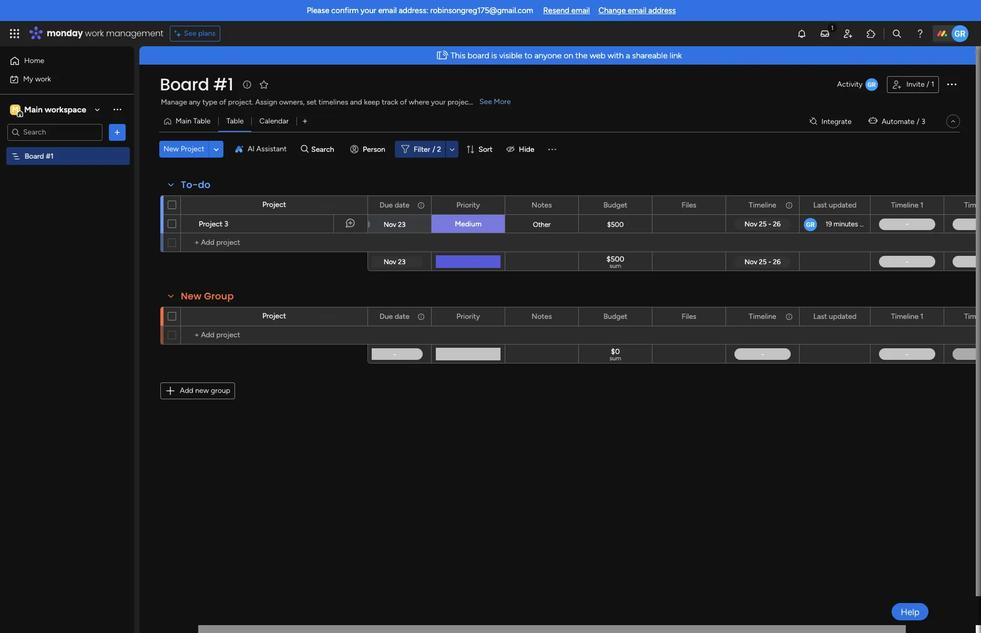 Task type: describe. For each thing, give the bounding box(es) containing it.
set
[[307, 98, 317, 107]]

notifications image
[[797, 28, 808, 39]]

workspace options image
[[112, 104, 123, 115]]

plans
[[198, 29, 216, 38]]

activity
[[838, 80, 863, 89]]

angle down image
[[214, 145, 219, 153]]

1 horizontal spatial 3
[[922, 117, 926, 126]]

project down do
[[199, 220, 223, 229]]

to-
[[181, 178, 198, 192]]

see plans
[[184, 29, 216, 38]]

my work button
[[6, 71, 113, 88]]

2 timeline field from the top
[[747, 311, 780, 323]]

new
[[195, 387, 209, 396]]

group
[[211, 387, 230, 396]]

filter / 2
[[414, 145, 441, 154]]

1 of from the left
[[219, 98, 226, 107]]

any
[[189, 98, 201, 107]]

1 image
[[828, 22, 838, 33]]

keep
[[364, 98, 380, 107]]

minutes
[[834, 220, 859, 228]]

m
[[12, 105, 18, 114]]

main for main table
[[176, 117, 192, 126]]

robinsongreg175@gmail.com
[[431, 6, 534, 15]]

1 inside button
[[932, 80, 935, 89]]

see plans button
[[170, 26, 221, 42]]

updated for 1st last updated field from the top of the page
[[829, 201, 857, 210]]

email for resend email
[[572, 6, 590, 15]]

owner for 2nd owner field from the top
[[313, 312, 335, 321]]

stands.
[[474, 98, 497, 107]]

ai
[[248, 145, 255, 154]]

on
[[564, 51, 574, 61]]

project
[[448, 98, 472, 107]]

1 horizontal spatial board #1
[[160, 73, 233, 96]]

2 owner field from the top
[[310, 311, 338, 323]]

1 last updated field from the top
[[811, 200, 860, 211]]

owners,
[[279, 98, 305, 107]]

to-do
[[181, 178, 211, 192]]

new project
[[164, 145, 205, 154]]

ago
[[860, 220, 872, 228]]

2 timeline 1 from the top
[[892, 312, 924, 321]]

1 budget from the top
[[604, 201, 628, 210]]

invite / 1
[[907, 80, 935, 89]]

invite / 1 button
[[888, 76, 940, 93]]

1 timeline 1 field from the top
[[889, 200, 927, 211]]

address:
[[399, 6, 429, 15]]

change email address link
[[599, 6, 676, 15]]

2 last updated field from the top
[[811, 311, 860, 323]]

search everything image
[[892, 28, 903, 39]]

Search in workspace field
[[22, 126, 88, 138]]

manage any type of project. assign owners, set timelines and keep track of where your project stands.
[[161, 98, 497, 107]]

shareable
[[633, 51, 668, 61]]

this
[[451, 51, 466, 61]]

add new group button
[[160, 383, 235, 400]]

see more link
[[479, 97, 512, 107]]

1 timeline 1 from the top
[[892, 201, 924, 210]]

2 due from the top
[[380, 312, 393, 321]]

automate
[[882, 117, 915, 126]]

23
[[398, 221, 406, 229]]

other
[[533, 221, 551, 229]]

project up + add project text field
[[262, 312, 286, 321]]

a
[[626, 51, 630, 61]]

resend email
[[544, 6, 590, 15]]

confirm
[[332, 6, 359, 15]]

assistant
[[257, 145, 287, 154]]

#1 inside 'list box'
[[46, 152, 54, 161]]

1 date from the top
[[395, 201, 410, 210]]

priority for first the priority field from the bottom of the page
[[457, 312, 480, 321]]

Search field
[[309, 142, 340, 157]]

ai logo image
[[235, 145, 244, 154]]

2 due date field from the top
[[377, 311, 412, 323]]

work for monday
[[85, 27, 104, 39]]

New Group field
[[178, 290, 237, 304]]

hide
[[519, 145, 535, 154]]

link
[[670, 51, 682, 61]]

new for new project
[[164, 145, 179, 154]]

menu image
[[547, 144, 558, 155]]

2 budget from the top
[[604, 312, 628, 321]]

sort button
[[462, 141, 499, 158]]

To-do field
[[178, 178, 213, 192]]

2 priority field from the top
[[454, 311, 483, 323]]

$500 for $500 sum
[[607, 255, 625, 264]]

apps image
[[867, 28, 877, 39]]

show board description image
[[241, 79, 253, 90]]

home
[[24, 56, 44, 65]]

track
[[382, 98, 398, 107]]

/ for 3
[[917, 117, 920, 126]]

new project button
[[159, 141, 209, 158]]

board
[[468, 51, 490, 61]]

nov
[[384, 221, 397, 229]]

change email address
[[599, 6, 676, 15]]

1 email from the left
[[378, 6, 397, 15]]

monday
[[47, 27, 83, 39]]

1 due date from the top
[[380, 201, 410, 210]]

anyone
[[535, 51, 562, 61]]

$0 sum
[[610, 348, 622, 362]]

2 due date from the top
[[380, 312, 410, 321]]

activity button
[[834, 76, 883, 93]]

1 horizontal spatial board
[[160, 73, 209, 96]]

resend
[[544, 6, 570, 15]]

see more
[[480, 97, 511, 106]]

workspace
[[45, 104, 86, 114]]

help
[[901, 607, 920, 618]]

last updated for first last updated field from the bottom
[[814, 312, 857, 321]]

person
[[363, 145, 386, 154]]

integrate
[[822, 117, 852, 126]]

see for see plans
[[184, 29, 197, 38]]

board #1 list box
[[0, 145, 134, 307]]

work for my
[[35, 74, 51, 83]]

sum for $500
[[610, 263, 622, 270]]

$500 for $500
[[608, 221, 624, 229]]

1 horizontal spatial your
[[431, 98, 446, 107]]

last for first last updated field from the bottom
[[814, 312, 828, 321]]

filter
[[414, 145, 431, 154]]

ai assistant
[[248, 145, 287, 154]]

greg robinson image
[[952, 25, 969, 42]]

1 priority field from the top
[[454, 200, 483, 211]]

please confirm your email address: robinsongreg175@gmail.com
[[307, 6, 534, 15]]

2
[[437, 145, 441, 154]]

1 notes field from the top
[[529, 200, 555, 211]]

type
[[203, 98, 218, 107]]

with
[[608, 51, 624, 61]]

calendar button
[[252, 113, 297, 130]]

2 date from the top
[[395, 312, 410, 321]]

do
[[198, 178, 211, 192]]



Task type: vqa. For each thing, say whether or not it's contained in the screenshot.
rightmost your
yes



Task type: locate. For each thing, give the bounding box(es) containing it.
0 vertical spatial files field
[[679, 200, 700, 211]]

work right my
[[35, 74, 51, 83]]

0 vertical spatial options image
[[946, 78, 959, 90]]

0 vertical spatial board
[[160, 73, 209, 96]]

$500 sum
[[607, 255, 625, 270]]

options image down workspace options image
[[112, 127, 123, 138]]

1 vertical spatial $500
[[607, 255, 625, 264]]

project up + add project text box
[[262, 200, 286, 209]]

0 vertical spatial last updated
[[814, 201, 857, 210]]

main table button
[[159, 113, 219, 130]]

2 horizontal spatial email
[[628, 6, 647, 15]]

1 vertical spatial 3
[[224, 220, 228, 229]]

table down project.
[[226, 117, 244, 126]]

0 vertical spatial last updated field
[[811, 200, 860, 211]]

2 horizontal spatial /
[[927, 80, 930, 89]]

last updated right column information image
[[814, 312, 857, 321]]

email right change
[[628, 6, 647, 15]]

2 last from the top
[[814, 312, 828, 321]]

new for new group
[[181, 290, 202, 303]]

last updated field up 19 on the right top of the page
[[811, 200, 860, 211]]

notes for first notes field from the top of the page
[[532, 201, 552, 210]]

0 vertical spatial budget field
[[601, 200, 630, 211]]

email
[[378, 6, 397, 15], [572, 6, 590, 15], [628, 6, 647, 15]]

date
[[395, 201, 410, 210], [395, 312, 410, 321]]

0 vertical spatial owner
[[313, 201, 335, 210]]

0 horizontal spatial work
[[35, 74, 51, 83]]

0 vertical spatial 1
[[932, 80, 935, 89]]

hide button
[[502, 141, 541, 158]]

Last updated field
[[811, 200, 860, 211], [811, 311, 860, 323]]

1 vertical spatial files
[[682, 312, 697, 321]]

1 vertical spatial your
[[431, 98, 446, 107]]

1 due from the top
[[380, 201, 393, 210]]

assign
[[255, 98, 277, 107]]

inbox image
[[820, 28, 831, 39]]

Priority field
[[454, 200, 483, 211], [454, 311, 483, 323]]

nov 23
[[384, 221, 406, 229]]

Timeline field
[[747, 200, 780, 211], [747, 311, 780, 323]]

1 vertical spatial timeline field
[[747, 311, 780, 323]]

2 sum from the top
[[610, 355, 622, 362]]

last up 19 on the right top of the page
[[814, 201, 828, 210]]

options image
[[946, 78, 959, 90], [112, 127, 123, 138]]

main inside workspace selection element
[[24, 104, 43, 114]]

1 notes from the top
[[532, 201, 552, 210]]

last updated field right column information image
[[811, 311, 860, 323]]

/ for 1
[[927, 80, 930, 89]]

updated for first last updated field from the bottom
[[829, 312, 857, 321]]

change
[[599, 6, 626, 15]]

visible
[[500, 51, 523, 61]]

owner for first owner field
[[313, 201, 335, 210]]

last right column information image
[[814, 312, 828, 321]]

board #1 up any
[[160, 73, 233, 96]]

board #1
[[160, 73, 233, 96], [25, 152, 54, 161]]

19
[[826, 220, 833, 228]]

timeline 1
[[892, 201, 924, 210], [892, 312, 924, 321]]

sum for $0
[[610, 355, 622, 362]]

3 up + add project text box
[[224, 220, 228, 229]]

1 priority from the top
[[457, 201, 480, 210]]

work
[[85, 27, 104, 39], [35, 74, 51, 83]]

1 vertical spatial priority field
[[454, 311, 483, 323]]

more
[[494, 97, 511, 106]]

0 vertical spatial priority
[[457, 201, 480, 210]]

1 vertical spatial /
[[917, 117, 920, 126]]

0 horizontal spatial your
[[361, 6, 377, 15]]

the
[[576, 51, 588, 61]]

help button
[[892, 604, 929, 621]]

notes for 1st notes field from the bottom of the page
[[532, 312, 552, 321]]

add view image
[[303, 118, 307, 125]]

where
[[409, 98, 430, 107]]

1
[[932, 80, 935, 89], [921, 201, 924, 210], [921, 312, 924, 321]]

1 vertical spatial board
[[25, 152, 44, 161]]

main right the workspace icon
[[24, 104, 43, 114]]

0 horizontal spatial of
[[219, 98, 226, 107]]

timeline
[[749, 201, 777, 210], [892, 201, 919, 210], [749, 312, 777, 321], [892, 312, 919, 321]]

priority
[[457, 201, 480, 210], [457, 312, 480, 321]]

3 right the 'automate'
[[922, 117, 926, 126]]

my work
[[23, 74, 51, 83]]

1 vertical spatial updated
[[829, 312, 857, 321]]

1 vertical spatial due
[[380, 312, 393, 321]]

2 priority from the top
[[457, 312, 480, 321]]

0 vertical spatial timeline 1
[[892, 201, 924, 210]]

group
[[204, 290, 234, 303]]

0 vertical spatial budget
[[604, 201, 628, 210]]

/ left 2 at the left top of the page
[[433, 145, 436, 154]]

board
[[160, 73, 209, 96], [25, 152, 44, 161]]

work inside button
[[35, 74, 51, 83]]

#1 up 'type'
[[213, 73, 233, 96]]

main workspace
[[24, 104, 86, 114]]

0 vertical spatial due date
[[380, 201, 410, 210]]

work right the monday
[[85, 27, 104, 39]]

see left plans
[[184, 29, 197, 38]]

last updated up 19 on the right top of the page
[[814, 201, 857, 210]]

3
[[922, 117, 926, 126], [224, 220, 228, 229]]

email left address:
[[378, 6, 397, 15]]

1 vertical spatial timeline 1 field
[[889, 311, 927, 323]]

main inside button
[[176, 117, 192, 126]]

1 owner from the top
[[313, 201, 335, 210]]

0 horizontal spatial 3
[[224, 220, 228, 229]]

1 vertical spatial files field
[[679, 311, 700, 323]]

1 updated from the top
[[829, 201, 857, 210]]

email for change email address
[[628, 6, 647, 15]]

options image right the invite / 1
[[946, 78, 959, 90]]

2 email from the left
[[572, 6, 590, 15]]

help image
[[915, 28, 926, 39]]

project
[[181, 145, 205, 154], [262, 200, 286, 209], [199, 220, 223, 229], [262, 312, 286, 321]]

1 owner field from the top
[[310, 200, 338, 211]]

1 horizontal spatial #1
[[213, 73, 233, 96]]

this  board is visible to anyone on the web with a shareable link
[[451, 51, 682, 61]]

2 notes from the top
[[532, 312, 552, 321]]

Due date field
[[377, 200, 412, 211], [377, 311, 412, 323]]

table button
[[219, 113, 252, 130]]

1 horizontal spatial email
[[572, 6, 590, 15]]

3 email from the left
[[628, 6, 647, 15]]

workspace selection element
[[10, 103, 88, 117]]

0 vertical spatial sum
[[610, 263, 622, 270]]

project left angle down image
[[181, 145, 205, 154]]

0 horizontal spatial /
[[433, 145, 436, 154]]

2 budget field from the top
[[601, 311, 630, 323]]

1 files from the top
[[682, 201, 697, 210]]

column information image
[[786, 313, 794, 321]]

see inside button
[[184, 29, 197, 38]]

1 horizontal spatial see
[[480, 97, 492, 106]]

/ for 2
[[433, 145, 436, 154]]

dapulse integrations image
[[810, 118, 818, 125]]

owner
[[313, 201, 335, 210], [313, 312, 335, 321]]

2 vertical spatial 1
[[921, 312, 924, 321]]

calendar
[[260, 117, 289, 126]]

1 horizontal spatial table
[[226, 117, 244, 126]]

and
[[350, 98, 362, 107]]

0 vertical spatial $500
[[608, 221, 624, 229]]

1 vertical spatial owner
[[313, 312, 335, 321]]

0 vertical spatial #1
[[213, 73, 233, 96]]

0 vertical spatial due
[[380, 201, 393, 210]]

0 vertical spatial due date field
[[377, 200, 412, 211]]

see for see more
[[480, 97, 492, 106]]

management
[[106, 27, 163, 39]]

2 updated from the top
[[829, 312, 857, 321]]

1 vertical spatial see
[[480, 97, 492, 106]]

0 vertical spatial main
[[24, 104, 43, 114]]

sort
[[479, 145, 493, 154]]

sum
[[610, 263, 622, 270], [610, 355, 622, 362]]

1 vertical spatial main
[[176, 117, 192, 126]]

1 vertical spatial 1
[[921, 201, 924, 210]]

see left more
[[480, 97, 492, 106]]

0 vertical spatial work
[[85, 27, 104, 39]]

my
[[23, 74, 33, 83]]

1 vertical spatial #1
[[46, 152, 54, 161]]

1 vertical spatial notes field
[[529, 311, 555, 323]]

Files field
[[679, 200, 700, 211], [679, 311, 700, 323]]

1 budget field from the top
[[601, 200, 630, 211]]

main down manage
[[176, 117, 192, 126]]

2 last updated from the top
[[814, 312, 857, 321]]

0 horizontal spatial new
[[164, 145, 179, 154]]

of right 'type'
[[219, 98, 226, 107]]

last for 1st last updated field from the top of the page
[[814, 201, 828, 210]]

1 horizontal spatial work
[[85, 27, 104, 39]]

main
[[24, 104, 43, 114], [176, 117, 192, 126]]

2 timeline 1 field from the top
[[889, 311, 927, 323]]

Notes field
[[529, 200, 555, 211], [529, 311, 555, 323]]

table down any
[[193, 117, 211, 126]]

0 vertical spatial owner field
[[310, 200, 338, 211]]

1 due date field from the top
[[377, 200, 412, 211]]

arrow down image
[[446, 143, 459, 156]]

0 horizontal spatial email
[[378, 6, 397, 15]]

to
[[525, 51, 533, 61]]

board inside 'list box'
[[25, 152, 44, 161]]

person button
[[346, 141, 392, 158]]

add new group
[[180, 387, 230, 396]]

project.
[[228, 98, 254, 107]]

0 horizontal spatial main
[[24, 104, 43, 114]]

last
[[814, 201, 828, 210], [814, 312, 828, 321]]

0 vertical spatial notes field
[[529, 200, 555, 211]]

medium
[[455, 220, 482, 229]]

0 horizontal spatial see
[[184, 29, 197, 38]]

collapse board header image
[[950, 117, 958, 126]]

1 vertical spatial work
[[35, 74, 51, 83]]

1 files field from the top
[[679, 200, 700, 211]]

Budget field
[[601, 200, 630, 211], [601, 311, 630, 323]]

1 vertical spatial budget
[[604, 312, 628, 321]]

workspace image
[[10, 104, 21, 115]]

$0
[[611, 348, 620, 357]]

/ inside button
[[927, 80, 930, 89]]

0 vertical spatial see
[[184, 29, 197, 38]]

0 horizontal spatial table
[[193, 117, 211, 126]]

0 vertical spatial timeline field
[[747, 200, 780, 211]]

autopilot image
[[869, 114, 878, 128]]

new inside button
[[164, 145, 179, 154]]

1 sum from the top
[[610, 263, 622, 270]]

new inside field
[[181, 290, 202, 303]]

1 last updated from the top
[[814, 201, 857, 210]]

1 vertical spatial board #1
[[25, 152, 54, 161]]

main for main workspace
[[24, 104, 43, 114]]

main table
[[176, 117, 211, 126]]

invite
[[907, 80, 925, 89]]

1 vertical spatial owner field
[[310, 311, 338, 323]]

0 vertical spatial priority field
[[454, 200, 483, 211]]

new left group
[[181, 290, 202, 303]]

address
[[649, 6, 676, 15]]

1 vertical spatial new
[[181, 290, 202, 303]]

notes
[[532, 201, 552, 210], [532, 312, 552, 321]]

Timeline 1 field
[[889, 200, 927, 211], [889, 311, 927, 323]]

board up any
[[160, 73, 209, 96]]

1 vertical spatial timeline 1
[[892, 312, 924, 321]]

resend email link
[[544, 6, 590, 15]]

/ right the 'automate'
[[917, 117, 920, 126]]

option
[[0, 147, 134, 149]]

1 table from the left
[[193, 117, 211, 126]]

1 vertical spatial budget field
[[601, 311, 630, 323]]

priority for 2nd the priority field from the bottom
[[457, 201, 480, 210]]

of
[[219, 98, 226, 107], [400, 98, 407, 107]]

last updated for 1st last updated field from the top of the page
[[814, 201, 857, 210]]

2 vertical spatial /
[[433, 145, 436, 154]]

Board #1 field
[[157, 73, 236, 96]]

+ Add project text field
[[186, 329, 363, 342]]

1 last from the top
[[814, 201, 828, 210]]

board down search in workspace field
[[25, 152, 44, 161]]

updated
[[829, 201, 857, 210], [829, 312, 857, 321]]

0 vertical spatial date
[[395, 201, 410, 210]]

1 vertical spatial options image
[[112, 127, 123, 138]]

+ Add project text field
[[186, 237, 363, 249]]

/ right 'invite'
[[927, 80, 930, 89]]

0 vertical spatial timeline 1 field
[[889, 200, 927, 211]]

invite members image
[[843, 28, 854, 39]]

v2 search image
[[301, 144, 309, 155]]

web
[[590, 51, 606, 61]]

1 vertical spatial date
[[395, 312, 410, 321]]

2 files field from the top
[[679, 311, 700, 323]]

project inside button
[[181, 145, 205, 154]]

1 horizontal spatial options image
[[946, 78, 959, 90]]

0 horizontal spatial board #1
[[25, 152, 54, 161]]

manage
[[161, 98, 187, 107]]

0 vertical spatial /
[[927, 80, 930, 89]]

timelines
[[319, 98, 348, 107]]

add
[[180, 387, 193, 396]]

2 owner from the top
[[313, 312, 335, 321]]

0 vertical spatial 3
[[922, 117, 926, 126]]

sum inside $500 sum
[[610, 263, 622, 270]]

email right resend
[[572, 6, 590, 15]]

Owner field
[[310, 200, 338, 211], [310, 311, 338, 323]]

table
[[193, 117, 211, 126], [226, 117, 244, 126]]

1 horizontal spatial new
[[181, 290, 202, 303]]

budget
[[604, 201, 628, 210], [604, 312, 628, 321]]

0 vertical spatial board #1
[[160, 73, 233, 96]]

0 horizontal spatial options image
[[112, 127, 123, 138]]

0 vertical spatial new
[[164, 145, 179, 154]]

0 vertical spatial updated
[[829, 201, 857, 210]]

select product image
[[9, 28, 20, 39]]

your right where
[[431, 98, 446, 107]]

0 vertical spatial your
[[361, 6, 377, 15]]

1 vertical spatial sum
[[610, 355, 622, 362]]

automate / 3
[[882, 117, 926, 126]]

column information image
[[417, 201, 426, 210], [786, 201, 794, 210], [417, 313, 426, 321]]

0 vertical spatial last
[[814, 201, 828, 210]]

1 vertical spatial last
[[814, 312, 828, 321]]

new down main table button
[[164, 145, 179, 154]]

#1
[[213, 73, 233, 96], [46, 152, 54, 161]]

monday work management
[[47, 27, 163, 39]]

1 vertical spatial last updated field
[[811, 311, 860, 323]]

board #1 down search in workspace field
[[25, 152, 54, 161]]

1 vertical spatial due date field
[[377, 311, 412, 323]]

#1 down search in workspace field
[[46, 152, 54, 161]]

1 timeline field from the top
[[747, 200, 780, 211]]

ai assistant button
[[231, 141, 291, 158]]

1 horizontal spatial of
[[400, 98, 407, 107]]

board #1 inside board #1 'list box'
[[25, 152, 54, 161]]

1 vertical spatial priority
[[457, 312, 480, 321]]

1 vertical spatial notes
[[532, 312, 552, 321]]

please
[[307, 6, 330, 15]]

see
[[184, 29, 197, 38], [480, 97, 492, 106]]

your right confirm
[[361, 6, 377, 15]]

add to favorites image
[[259, 79, 269, 90]]

19 minutes ago
[[826, 220, 872, 228]]

None field
[[962, 200, 982, 211], [962, 311, 982, 323], [962, 200, 982, 211], [962, 311, 982, 323]]

2 of from the left
[[400, 98, 407, 107]]

animation image
[[434, 47, 451, 64]]

0 vertical spatial files
[[682, 201, 697, 210]]

of right "track"
[[400, 98, 407, 107]]

0 horizontal spatial #1
[[46, 152, 54, 161]]

2 files from the top
[[682, 312, 697, 321]]

0 vertical spatial notes
[[532, 201, 552, 210]]

files
[[682, 201, 697, 210], [682, 312, 697, 321]]

project 3
[[199, 220, 228, 229]]

2 notes field from the top
[[529, 311, 555, 323]]

1 vertical spatial due date
[[380, 312, 410, 321]]

2 table from the left
[[226, 117, 244, 126]]

1 horizontal spatial /
[[917, 117, 920, 126]]

0 horizontal spatial board
[[25, 152, 44, 161]]



